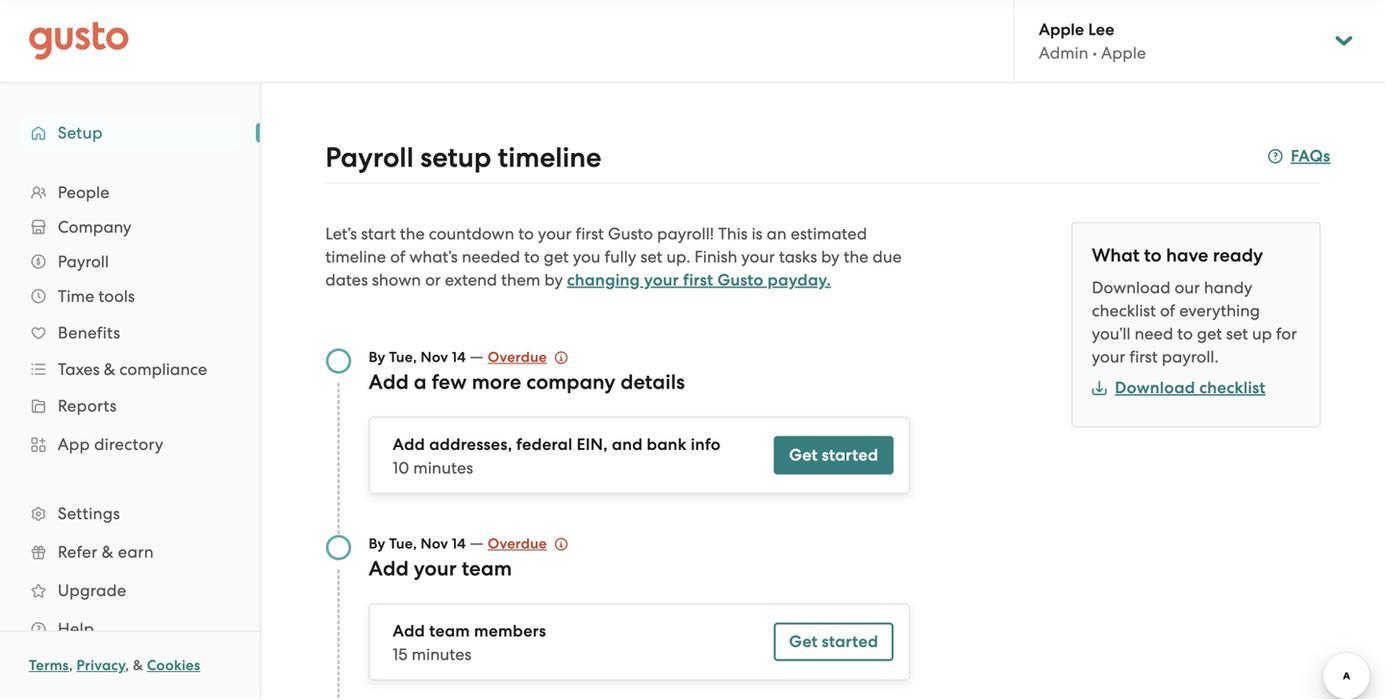 Task type: describe. For each thing, give the bounding box(es) containing it.
add for add addresses, federal ein, and bank info 10 minutes
[[393, 435, 425, 455]]

handy
[[1204, 278, 1253, 297]]

time
[[58, 287, 94, 306]]

estimated
[[791, 224, 867, 243]]

you'll
[[1092, 324, 1131, 343]]

taxes & compliance button
[[19, 352, 241, 387]]

help
[[58, 620, 94, 639]]

terms link
[[29, 657, 69, 674]]

overdue button for few
[[488, 346, 568, 369]]

privacy
[[77, 657, 125, 674]]

shown
[[372, 270, 421, 290]]

a
[[414, 370, 427, 394]]

people button
[[19, 175, 241, 210]]

1 , from the left
[[69, 657, 73, 674]]

apple lee admin • apple
[[1039, 19, 1146, 62]]

everything
[[1180, 301, 1260, 320]]

our
[[1175, 278, 1200, 297]]

by for add your team
[[369, 535, 386, 553]]

payroll setup timeline
[[325, 141, 602, 174]]

let's
[[325, 224, 357, 243]]

due
[[873, 247, 902, 267]]

payroll.
[[1162, 347, 1219, 367]]

setup link
[[19, 115, 241, 150]]

info
[[691, 435, 721, 455]]

benefits
[[58, 323, 120, 343]]

people
[[58, 183, 109, 202]]

federal
[[516, 435, 573, 455]]

gusto inside button
[[718, 270, 764, 290]]

download checklist
[[1115, 378, 1266, 398]]

10
[[393, 458, 409, 478]]

your inside let's start the countdown to your first gusto payroll! this is an estimated timeline of what's needed to get you fully set up.
[[538, 224, 572, 243]]

add for add team members 15 minutes
[[393, 622, 425, 641]]

1 vertical spatial by
[[545, 270, 563, 290]]

2 , from the left
[[125, 657, 129, 674]]

earn
[[118, 543, 154, 562]]

up.
[[667, 247, 691, 267]]

to up "them"
[[524, 247, 540, 267]]

nov for a
[[421, 349, 448, 366]]

set inside download our handy checklist of everything you'll need to get set up for your first payroll.
[[1226, 324, 1248, 343]]

faqs
[[1291, 146, 1331, 166]]

by tue, nov 14 — for your
[[369, 534, 488, 553]]

help link
[[19, 612, 241, 647]]

payday.
[[768, 270, 831, 290]]

ein,
[[577, 435, 608, 455]]

tue, for your
[[389, 535, 417, 553]]

tasks
[[779, 247, 817, 267]]

members
[[474, 622, 546, 641]]

refer
[[58, 543, 98, 562]]

2 started from the top
[[822, 632, 879, 652]]

— for team
[[470, 534, 484, 553]]

add team members 15 minutes
[[393, 622, 546, 664]]

upgrade
[[58, 581, 127, 600]]

cookies
[[147, 657, 200, 674]]

refer & earn link
[[19, 535, 241, 570]]

terms , privacy , & cookies
[[29, 657, 200, 674]]

home image
[[29, 22, 129, 60]]

privacy link
[[77, 657, 125, 674]]

to up needed
[[518, 224, 534, 243]]

let's start the countdown to your first gusto payroll! this is an estimated timeline of what's needed to get you fully set up.
[[325, 224, 867, 267]]

get inside download our handy checklist of everything you'll need to get set up for your first payroll.
[[1197, 324, 1222, 343]]

changing your first gusto payday. button
[[567, 269, 831, 292]]

details
[[621, 370, 685, 394]]

add for add a few more company details
[[369, 370, 409, 394]]

countdown
[[429, 224, 514, 243]]

settings link
[[19, 496, 241, 531]]

first inside button
[[683, 270, 714, 290]]

lee
[[1089, 19, 1115, 39]]

need
[[1135, 324, 1174, 343]]

fully
[[605, 247, 637, 267]]

extend
[[445, 270, 497, 290]]

what
[[1092, 244, 1140, 267]]

setup
[[420, 141, 491, 174]]

ready
[[1213, 244, 1264, 267]]

benefits link
[[19, 316, 241, 350]]

payroll!
[[657, 224, 714, 243]]

tools
[[98, 287, 135, 306]]

taxes
[[58, 360, 100, 379]]

company button
[[19, 210, 241, 244]]

get inside let's start the countdown to your first gusto payroll! this is an estimated timeline of what's needed to get you fully set up.
[[544, 247, 569, 267]]

download for download our handy checklist of everything you'll need to get set up for your first payroll.
[[1092, 278, 1171, 297]]

nov for your
[[421, 535, 448, 553]]

overdue for team
[[488, 535, 547, 553]]

your for first
[[644, 270, 679, 290]]

2 get started button from the top
[[774, 623, 894, 661]]

add a few more company details
[[369, 370, 685, 394]]

settings
[[58, 504, 120, 523]]

them
[[501, 270, 541, 290]]

terms
[[29, 657, 69, 674]]

& for compliance
[[104, 360, 115, 379]]

minutes inside add team members 15 minutes
[[412, 645, 472, 664]]

taxes & compliance
[[58, 360, 207, 379]]

the inside finish your tasks by the due dates shown or extend them by
[[844, 247, 869, 267]]

more
[[472, 370, 522, 394]]

14 for team
[[452, 535, 466, 553]]

payroll for payroll setup timeline
[[325, 141, 414, 174]]

needed
[[462, 247, 520, 267]]

get for second get started button from the top
[[789, 632, 818, 652]]

dates
[[325, 270, 368, 290]]

1 vertical spatial checklist
[[1200, 378, 1266, 398]]

add for add your team
[[369, 557, 409, 581]]

time tools button
[[19, 279, 241, 314]]

2 vertical spatial &
[[133, 657, 143, 674]]

your for team
[[414, 557, 457, 581]]



Task type: vqa. For each thing, say whether or not it's contained in the screenshot.
the within Finish your tasks by the due dates shown or extend them by
yes



Task type: locate. For each thing, give the bounding box(es) containing it.
the left due
[[844, 247, 869, 267]]

by
[[821, 247, 840, 267], [545, 270, 563, 290]]

admin
[[1039, 43, 1089, 62]]

— up more
[[470, 347, 484, 366]]

gusto inside let's start the countdown to your first gusto payroll! this is an estimated timeline of what's needed to get you fully set up.
[[608, 224, 653, 243]]

overdue button up members
[[488, 533, 568, 556]]

1 tue, from the top
[[389, 349, 417, 366]]

14 up few
[[452, 349, 466, 366]]

company
[[58, 217, 132, 237]]

set left up.
[[641, 247, 663, 267]]

2 vertical spatial first
[[1130, 347, 1158, 367]]

1 vertical spatial set
[[1226, 324, 1248, 343]]

by tue, nov 14 —
[[369, 347, 488, 366], [369, 534, 488, 553]]

to up payroll.
[[1178, 324, 1193, 343]]

or
[[425, 270, 441, 290]]

first up you
[[576, 224, 604, 243]]

minutes inside add addresses, federal ein, and bank info 10 minutes
[[413, 458, 473, 478]]

2 horizontal spatial first
[[1130, 347, 1158, 367]]

2 by tue, nov 14 — from the top
[[369, 534, 488, 553]]

0 vertical spatial overdue
[[488, 349, 547, 366]]

team left members
[[429, 622, 470, 641]]

&
[[104, 360, 115, 379], [102, 543, 114, 562], [133, 657, 143, 674]]

first inside download our handy checklist of everything you'll need to get set up for your first payroll.
[[1130, 347, 1158, 367]]

1 vertical spatial gusto
[[718, 270, 764, 290]]

payroll up time
[[58, 252, 109, 271]]

0 horizontal spatial the
[[400, 224, 425, 243]]

add addresses, federal ein, and bank info 10 minutes
[[393, 435, 721, 478]]

tue,
[[389, 349, 417, 366], [389, 535, 417, 553]]

1 vertical spatial get started button
[[774, 623, 894, 661]]

your down up.
[[644, 270, 679, 290]]

1 vertical spatial team
[[429, 622, 470, 641]]

finish your tasks by the due dates shown or extend them by
[[325, 247, 902, 290]]

overdue up add a few more company details
[[488, 349, 547, 366]]

apple up admin at the top right
[[1039, 19, 1084, 39]]

tue, up the a
[[389, 349, 417, 366]]

up
[[1252, 324, 1272, 343]]

checklist
[[1092, 301, 1156, 320], [1200, 378, 1266, 398]]

0 vertical spatial timeline
[[498, 141, 602, 174]]

2 tue, from the top
[[389, 535, 417, 553]]

get left you
[[544, 247, 569, 267]]

•
[[1093, 43, 1097, 62]]

the inside let's start the countdown to your first gusto payroll! this is an estimated timeline of what's needed to get you fully set up.
[[400, 224, 425, 243]]

gusto up fully
[[608, 224, 653, 243]]

1 horizontal spatial timeline
[[498, 141, 602, 174]]

changing your first gusto payday.
[[567, 270, 831, 290]]

0 vertical spatial get
[[544, 247, 569, 267]]

of up shown
[[390, 247, 406, 267]]

by down shown
[[369, 349, 386, 366]]

1 vertical spatial overdue button
[[488, 533, 568, 556]]

first down the "finish" at the right of page
[[683, 270, 714, 290]]

1 get started button from the top
[[774, 436, 894, 475]]

overdue
[[488, 349, 547, 366], [488, 535, 547, 553]]

0 vertical spatial payroll
[[325, 141, 414, 174]]

1 vertical spatial minutes
[[412, 645, 472, 664]]

app directory link
[[19, 427, 241, 462]]

tue, for a
[[389, 349, 417, 366]]

by tue, nov 14 — up the a
[[369, 347, 488, 366]]

1 vertical spatial overdue
[[488, 535, 547, 553]]

& right taxes
[[104, 360, 115, 379]]

,
[[69, 657, 73, 674], [125, 657, 129, 674]]

1 vertical spatial by
[[369, 535, 386, 553]]

1 horizontal spatial the
[[844, 247, 869, 267]]

overdue button up add a few more company details
[[488, 346, 568, 369]]

gusto down the "finish" at the right of page
[[718, 270, 764, 290]]

timeline right setup
[[498, 141, 602, 174]]

download inside download our handy checklist of everything you'll need to get set up for your first payroll.
[[1092, 278, 1171, 297]]

by tue, nov 14 — up add your team
[[369, 534, 488, 553]]

1 horizontal spatial apple
[[1101, 43, 1146, 62]]

14
[[452, 349, 466, 366], [452, 535, 466, 553]]

first down the need
[[1130, 347, 1158, 367]]

your up "them"
[[538, 224, 572, 243]]

1 vertical spatial first
[[683, 270, 714, 290]]

set left up
[[1226, 324, 1248, 343]]

nov up the a
[[421, 349, 448, 366]]

0 vertical spatial team
[[462, 557, 512, 581]]

0 vertical spatial download
[[1092, 278, 1171, 297]]

list
[[0, 175, 260, 648]]

— up add your team
[[470, 534, 484, 553]]

14 up add your team
[[452, 535, 466, 553]]

overdue up add your team
[[488, 535, 547, 553]]

reports link
[[19, 389, 241, 423]]

payroll up start
[[325, 141, 414, 174]]

few
[[432, 370, 467, 394]]

timeline inside let's start the countdown to your first gusto payroll! this is an estimated timeline of what's needed to get you fully set up.
[[325, 247, 386, 267]]

0 vertical spatial apple
[[1039, 19, 1084, 39]]

of inside let's start the countdown to your first gusto payroll! this is an estimated timeline of what's needed to get you fully set up.
[[390, 247, 406, 267]]

payroll for payroll
[[58, 252, 109, 271]]

0 horizontal spatial of
[[390, 247, 406, 267]]

to inside download our handy checklist of everything you'll need to get set up for your first payroll.
[[1178, 324, 1193, 343]]

& left earn
[[102, 543, 114, 562]]

1 vertical spatial nov
[[421, 535, 448, 553]]

0 horizontal spatial by
[[545, 270, 563, 290]]

1 vertical spatial get started
[[789, 632, 879, 652]]

1 overdue button from the top
[[488, 346, 568, 369]]

1 vertical spatial tue,
[[389, 535, 417, 553]]

addresses,
[[429, 435, 512, 455]]

compliance
[[119, 360, 207, 379]]

the up 'what's'
[[400, 224, 425, 243]]

—
[[470, 347, 484, 366], [470, 534, 484, 553]]

by down "estimated"
[[821, 247, 840, 267]]

directory
[[94, 435, 164, 454]]

1 vertical spatial the
[[844, 247, 869, 267]]

0 vertical spatial nov
[[421, 349, 448, 366]]

1 horizontal spatial first
[[683, 270, 714, 290]]

— for few
[[470, 347, 484, 366]]

add your team
[[369, 557, 512, 581]]

bank
[[647, 435, 687, 455]]

refer & earn
[[58, 543, 154, 562]]

, left privacy link
[[69, 657, 73, 674]]

payroll inside dropdown button
[[58, 252, 109, 271]]

1 vertical spatial by tue, nov 14 —
[[369, 534, 488, 553]]

first inside let's start the countdown to your first gusto payroll! this is an estimated timeline of what's needed to get you fully set up.
[[576, 224, 604, 243]]

minutes down the addresses, at the left bottom of page
[[413, 458, 473, 478]]

1 horizontal spatial set
[[1226, 324, 1248, 343]]

0 vertical spatial first
[[576, 224, 604, 243]]

your for tasks
[[742, 247, 775, 267]]

0 vertical spatial get
[[789, 445, 818, 465]]

checklist down payroll.
[[1200, 378, 1266, 398]]

0 horizontal spatial get
[[544, 247, 569, 267]]

reports
[[58, 396, 117, 416]]

1 overdue from the top
[[488, 349, 547, 366]]

you
[[573, 247, 601, 267]]

14 for few
[[452, 349, 466, 366]]

1 — from the top
[[470, 347, 484, 366]]

for
[[1276, 324, 1297, 343]]

your inside button
[[644, 270, 679, 290]]

1 14 from the top
[[452, 349, 466, 366]]

list containing people
[[0, 175, 260, 648]]

0 horizontal spatial set
[[641, 247, 663, 267]]

0 vertical spatial checklist
[[1092, 301, 1156, 320]]

checklist inside download our handy checklist of everything you'll need to get set up for your first payroll.
[[1092, 301, 1156, 320]]

0 vertical spatial overdue button
[[488, 346, 568, 369]]

1 vertical spatial get
[[1197, 324, 1222, 343]]

get
[[789, 445, 818, 465], [789, 632, 818, 652]]

get started
[[789, 445, 879, 465], [789, 632, 879, 652]]

setup
[[58, 123, 103, 142]]

download checklist link
[[1092, 378, 1266, 398]]

by up add your team
[[369, 535, 386, 553]]

this
[[718, 224, 748, 243]]

minutes right 15
[[412, 645, 472, 664]]

1 horizontal spatial by
[[821, 247, 840, 267]]

0 vertical spatial started
[[822, 445, 879, 465]]

add
[[369, 370, 409, 394], [393, 435, 425, 455], [369, 557, 409, 581], [393, 622, 425, 641]]

an
[[767, 224, 787, 243]]

download down what
[[1092, 278, 1171, 297]]

the
[[400, 224, 425, 243], [844, 247, 869, 267]]

1 horizontal spatial checklist
[[1200, 378, 1266, 398]]

0 horizontal spatial payroll
[[58, 252, 109, 271]]

0 horizontal spatial apple
[[1039, 19, 1084, 39]]

0 vertical spatial by
[[821, 247, 840, 267]]

1 by tue, nov 14 — from the top
[[369, 347, 488, 366]]

of inside download our handy checklist of everything you'll need to get set up for your first payroll.
[[1160, 301, 1176, 320]]

by right "them"
[[545, 270, 563, 290]]

0 horizontal spatial first
[[576, 224, 604, 243]]

your
[[538, 224, 572, 243], [742, 247, 775, 267], [644, 270, 679, 290], [1092, 347, 1126, 367], [414, 557, 457, 581]]

changing
[[567, 270, 640, 290]]

your down you'll
[[1092, 347, 1126, 367]]

0 horizontal spatial gusto
[[608, 224, 653, 243]]

app directory
[[58, 435, 164, 454]]

your inside download our handy checklist of everything you'll need to get set up for your first payroll.
[[1092, 347, 1126, 367]]

tue, up add your team
[[389, 535, 417, 553]]

get down the everything
[[1197, 324, 1222, 343]]

team up members
[[462, 557, 512, 581]]

0 vertical spatial 14
[[452, 349, 466, 366]]

0 vertical spatial &
[[104, 360, 115, 379]]

to
[[518, 224, 534, 243], [1144, 244, 1162, 267], [524, 247, 540, 267], [1178, 324, 1193, 343]]

1 vertical spatial get
[[789, 632, 818, 652]]

2 14 from the top
[[452, 535, 466, 553]]

0 vertical spatial —
[[470, 347, 484, 366]]

0 vertical spatial the
[[400, 224, 425, 243]]

0 vertical spatial gusto
[[608, 224, 653, 243]]

nov
[[421, 349, 448, 366], [421, 535, 448, 553]]

2 overdue from the top
[[488, 535, 547, 553]]

started
[[822, 445, 879, 465], [822, 632, 879, 652]]

1 by from the top
[[369, 349, 386, 366]]

& for earn
[[102, 543, 114, 562]]

2 — from the top
[[470, 534, 484, 553]]

1 vertical spatial &
[[102, 543, 114, 562]]

of up the need
[[1160, 301, 1176, 320]]

1 vertical spatial download
[[1115, 378, 1196, 398]]

1 horizontal spatial gusto
[[718, 270, 764, 290]]

your down is
[[742, 247, 775, 267]]

by tue, nov 14 — for a
[[369, 347, 488, 366]]

your inside finish your tasks by the due dates shown or extend them by
[[742, 247, 775, 267]]

1 horizontal spatial of
[[1160, 301, 1176, 320]]

1 vertical spatial 14
[[452, 535, 466, 553]]

app
[[58, 435, 90, 454]]

1 horizontal spatial ,
[[125, 657, 129, 674]]

1 get started from the top
[[789, 445, 879, 465]]

1 get from the top
[[789, 445, 818, 465]]

cookies button
[[147, 654, 200, 677]]

finish
[[695, 247, 738, 267]]

payroll button
[[19, 244, 241, 279]]

add inside add team members 15 minutes
[[393, 622, 425, 641]]

team inside add team members 15 minutes
[[429, 622, 470, 641]]

overdue for few
[[488, 349, 547, 366]]

0 vertical spatial by
[[369, 349, 386, 366]]

1 vertical spatial —
[[470, 534, 484, 553]]

0 horizontal spatial ,
[[69, 657, 73, 674]]

1 vertical spatial of
[[1160, 301, 1176, 320]]

1 vertical spatial apple
[[1101, 43, 1146, 62]]

2 get from the top
[[789, 632, 818, 652]]

faqs button
[[1268, 145, 1331, 168]]

minutes
[[413, 458, 473, 478], [412, 645, 472, 664]]

time tools
[[58, 287, 135, 306]]

nov up add your team
[[421, 535, 448, 553]]

1 started from the top
[[822, 445, 879, 465]]

1 horizontal spatial payroll
[[325, 141, 414, 174]]

2 get started from the top
[[789, 632, 879, 652]]

2 nov from the top
[[421, 535, 448, 553]]

to left 'have' in the right of the page
[[1144, 244, 1162, 267]]

your up add team members 15 minutes
[[414, 557, 457, 581]]

company
[[527, 370, 616, 394]]

download for download checklist
[[1115, 378, 1196, 398]]

1 horizontal spatial get
[[1197, 324, 1222, 343]]

overdue button for team
[[488, 533, 568, 556]]

0 vertical spatial minutes
[[413, 458, 473, 478]]

download our handy checklist of everything you'll need to get set up for your first payroll.
[[1092, 278, 1297, 367]]

apple right "•"
[[1101, 43, 1146, 62]]

gusto navigation element
[[0, 83, 260, 679]]

0 vertical spatial get started button
[[774, 436, 894, 475]]

upgrade link
[[19, 573, 241, 608]]

timeline up dates
[[325, 247, 386, 267]]

by for add a few more company details
[[369, 349, 386, 366]]

get started button
[[774, 436, 894, 475], [774, 623, 894, 661]]

first
[[576, 224, 604, 243], [683, 270, 714, 290], [1130, 347, 1158, 367]]

payroll
[[325, 141, 414, 174], [58, 252, 109, 271]]

0 vertical spatial by tue, nov 14 —
[[369, 347, 488, 366]]

what to have ready
[[1092, 244, 1264, 267]]

have
[[1166, 244, 1209, 267]]

& inside dropdown button
[[104, 360, 115, 379]]

is
[[752, 224, 763, 243]]

1 vertical spatial timeline
[[325, 247, 386, 267]]

2 by from the top
[[369, 535, 386, 553]]

0 horizontal spatial timeline
[[325, 247, 386, 267]]

what's
[[410, 247, 458, 267]]

1 nov from the top
[[421, 349, 448, 366]]

add inside add addresses, federal ein, and bank info 10 minutes
[[393, 435, 425, 455]]

1 vertical spatial payroll
[[58, 252, 109, 271]]

checklist up you'll
[[1092, 301, 1156, 320]]

0 vertical spatial set
[[641, 247, 663, 267]]

, down the help link
[[125, 657, 129, 674]]

and
[[612, 435, 643, 455]]

2 overdue button from the top
[[488, 533, 568, 556]]

1 vertical spatial started
[[822, 632, 879, 652]]

0 vertical spatial get started
[[789, 445, 879, 465]]

0 vertical spatial tue,
[[389, 349, 417, 366]]

get for first get started button from the top of the page
[[789, 445, 818, 465]]

download down payroll.
[[1115, 378, 1196, 398]]

0 horizontal spatial checklist
[[1092, 301, 1156, 320]]

set
[[641, 247, 663, 267], [1226, 324, 1248, 343]]

of
[[390, 247, 406, 267], [1160, 301, 1176, 320]]

& left cookies button
[[133, 657, 143, 674]]

apple
[[1039, 19, 1084, 39], [1101, 43, 1146, 62]]

0 vertical spatial of
[[390, 247, 406, 267]]

set inside let's start the countdown to your first gusto payroll! this is an estimated timeline of what's needed to get you fully set up.
[[641, 247, 663, 267]]



